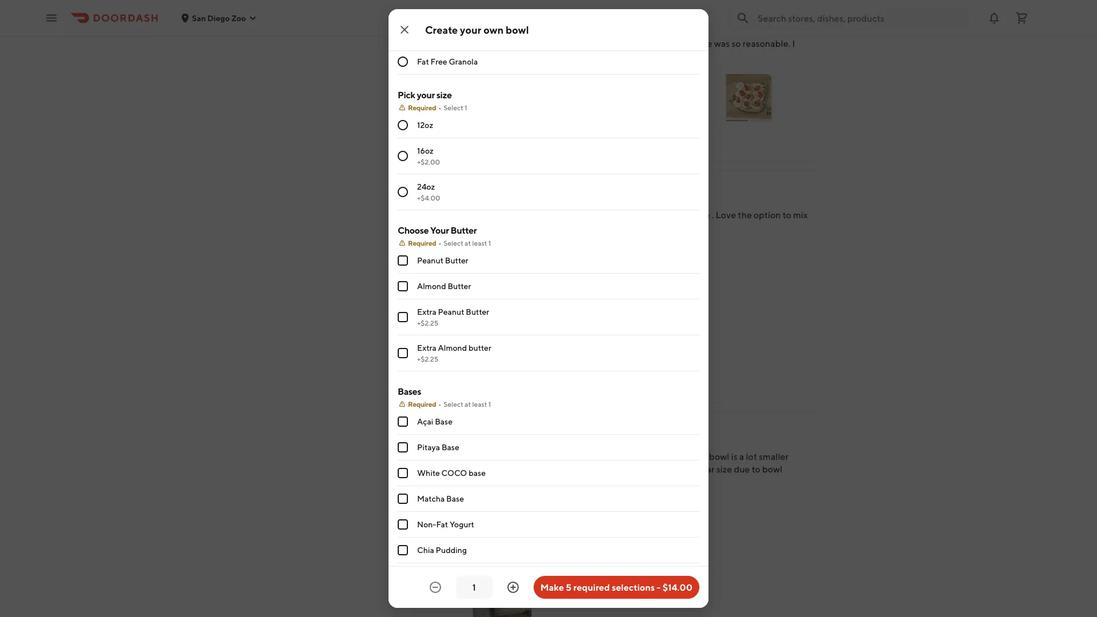 Task type: locate. For each thing, give the bounding box(es) containing it.
2 vertical spatial required
[[408, 400, 436, 408]]

select
[[444, 103, 463, 111], [444, 239, 463, 247], [444, 400, 463, 408]]

1 vertical spatial +$2.25
[[417, 355, 439, 363]]

0 horizontal spatial bowl
[[506, 23, 529, 36]]

group
[[398, 0, 700, 75]]

0 horizontal spatial your
[[417, 89, 435, 100]]

0 items, open order cart image
[[1015, 11, 1029, 25]]

1 vertical spatial own
[[523, 265, 538, 274]]

base for matcha base
[[447, 494, 464, 504]]

least down butter
[[472, 400, 487, 408]]

1 vertical spatial at
[[465, 400, 471, 408]]

base
[[435, 417, 453, 426], [442, 443, 460, 452], [447, 494, 464, 504]]

fat left yogurt
[[436, 520, 448, 529]]

1 vertical spatial your
[[417, 89, 435, 100]]

own
[[484, 23, 504, 36], [523, 265, 538, 274]]

none checkbox inside choose your butter group
[[398, 348, 408, 358]]

0 vertical spatial • select at least 1
[[439, 239, 491, 247]]

0 vertical spatial at
[[465, 239, 471, 247]]

at up the peanut butter
[[465, 239, 471, 247]]

at down extra almond butter +$2.25
[[465, 400, 471, 408]]

2 horizontal spatial your
[[506, 265, 522, 274]]

1 vertical spatial • select at least 1
[[439, 400, 491, 408]]

0 vertical spatial your
[[460, 23, 482, 36]]

+$2.25 inside extra almond butter +$2.25
[[417, 355, 439, 363]]

flax
[[452, 5, 467, 15]]

1 vertical spatial extra
[[417, 343, 437, 353]]

create inside button
[[481, 265, 505, 274]]

3 select from the top
[[444, 400, 463, 408]]

required down pick your size
[[408, 103, 436, 111]]

1 horizontal spatial your
[[460, 23, 482, 36]]

select inside choose your butter group
[[444, 239, 463, 247]]

butter right "your"
[[451, 225, 477, 236]]

bowl
[[506, 23, 529, 36], [540, 265, 557, 274]]

pumpkin
[[417, 5, 450, 15]]

+$4.00
[[417, 194, 440, 202]]

12oz radio
[[398, 120, 408, 130]]

base right açai
[[435, 417, 453, 426]]

san diego zoo button
[[181, 13, 258, 23]]

0 vertical spatial create your own bowl
[[425, 23, 529, 36]]

0 horizontal spatial own
[[484, 23, 504, 36]]

1 vertical spatial least
[[472, 400, 487, 408]]

open menu image
[[45, 11, 58, 25]]

select for butter
[[444, 239, 463, 247]]

1 extra from the top
[[417, 307, 437, 317]]

1
[[465, 103, 467, 111], [489, 239, 491, 247], [489, 400, 491, 408]]

granola right flax
[[469, 5, 498, 15]]

+$2.25
[[417, 319, 439, 327], [417, 355, 439, 363]]

1 horizontal spatial bowl
[[540, 265, 557, 274]]

required
[[408, 103, 436, 111], [408, 239, 436, 247], [408, 400, 436, 408]]

select down "size"
[[444, 103, 463, 111]]

extra down extra peanut butter +$2.25 at the left
[[417, 343, 437, 353]]

butter
[[451, 225, 477, 236], [445, 256, 469, 265], [448, 282, 471, 291], [466, 307, 489, 317]]

1 • select at least 1 from the top
[[439, 239, 491, 247]]

non-fat yogurt
[[417, 520, 474, 529]]

choose your butter
[[398, 225, 477, 236]]

choose
[[398, 225, 429, 236]]

• select at least 1 inside bases group
[[439, 400, 491, 408]]

at
[[465, 239, 471, 247], [465, 400, 471, 408]]

create your own bowl
[[425, 23, 529, 36], [481, 265, 557, 274]]

fat free granola
[[417, 57, 478, 66]]

almond down the peanut butter
[[417, 282, 446, 291]]

almond left butter
[[438, 343, 467, 353]]

None radio
[[398, 187, 408, 197]]

butter up butter
[[466, 307, 489, 317]]

None checkbox
[[398, 348, 408, 358]]

1 select from the top
[[444, 103, 463, 111]]

0 vertical spatial item photo 1 image
[[473, 305, 532, 364]]

required for pick
[[408, 103, 436, 111]]

3/12/22
[[526, 27, 555, 36]]

san diego zoo
[[192, 13, 246, 23]]

0 horizontal spatial fat
[[417, 57, 429, 66]]

least
[[472, 239, 487, 247], [472, 400, 487, 408]]

almond
[[443, 31, 470, 41]]

peanut
[[417, 256, 444, 265], [438, 307, 465, 317]]

white coco base
[[417, 469, 486, 478]]

extra for extra almond butter
[[417, 343, 437, 353]]

1 vertical spatial required
[[408, 239, 436, 247]]

2 select from the top
[[444, 239, 463, 247]]

•
[[521, 27, 525, 36], [439, 103, 442, 111], [439, 239, 442, 247], [439, 400, 442, 408]]

required inside choose your butter group
[[408, 239, 436, 247]]

required for choose
[[408, 239, 436, 247]]

fat inside 'group'
[[417, 57, 429, 66]]

pamela l
[[473, 10, 510, 21]]

required down bases
[[408, 400, 436, 408]]

base for pitaya base
[[442, 443, 460, 452]]

None checkbox
[[398, 312, 408, 322]]

• inside pick your size group
[[439, 103, 442, 111]]

0 vertical spatial select
[[444, 103, 463, 111]]

pick your size
[[398, 89, 452, 100]]

base right pitaya on the left of the page
[[442, 443, 460, 452]]

• select at least 1 for bases
[[439, 400, 491, 408]]

1 inside choose your butter group
[[489, 239, 491, 247]]

your
[[431, 225, 449, 236]]

0 vertical spatial least
[[472, 239, 487, 247]]

1 vertical spatial 1
[[489, 239, 491, 247]]

granola for pumpkin flax granola
[[469, 5, 498, 15]]

None radio
[[398, 151, 408, 161]]

1 vertical spatial granola
[[449, 57, 478, 66]]

required inside pick your size group
[[408, 103, 436, 111]]

+$2.25 inside extra peanut butter +$2.25
[[417, 319, 439, 327]]

• select at least 1 down "your"
[[439, 239, 491, 247]]

• for bases
[[439, 400, 442, 408]]

pudding
[[436, 546, 467, 555]]

almond butter
[[417, 282, 471, 291]]

required inside bases group
[[408, 400, 436, 408]]

butter
[[469, 343, 492, 353]]

own inside dialog
[[484, 23, 504, 36]]

1 vertical spatial create your own bowl
[[481, 265, 557, 274]]

2 least from the top
[[472, 400, 487, 408]]

least for bases
[[472, 400, 487, 408]]

base right matcha
[[447, 494, 464, 504]]

0 vertical spatial create
[[425, 23, 458, 36]]

least inside choose your butter group
[[472, 239, 487, 247]]

1 vertical spatial select
[[444, 239, 463, 247]]

2 +$2.25 from the top
[[417, 355, 439, 363]]

• select at least 1
[[439, 239, 491, 247], [439, 400, 491, 408]]

almond
[[417, 282, 446, 291], [438, 343, 467, 353]]

0 vertical spatial required
[[408, 103, 436, 111]]

honey
[[417, 31, 441, 41]]

• down "your"
[[439, 239, 442, 247]]

fat left free
[[417, 57, 429, 66]]

0 vertical spatial bowl
[[506, 23, 529, 36]]

zoo
[[232, 13, 246, 23]]

2 required from the top
[[408, 239, 436, 247]]

extra
[[417, 307, 437, 317], [417, 343, 437, 353]]

1 +$2.25 from the top
[[417, 319, 439, 327]]

+$2.25 up extra almond butter +$2.25
[[417, 319, 439, 327]]

1 at from the top
[[465, 239, 471, 247]]

Pumpkin Flax Granola radio
[[398, 5, 408, 15]]

2 • select at least 1 from the top
[[439, 400, 491, 408]]

matcha
[[417, 494, 445, 504]]

helpful button
[[473, 133, 526, 152]]

1 vertical spatial peanut
[[438, 307, 465, 317]]

granola
[[469, 5, 498, 15], [449, 57, 478, 66]]

matcha base
[[417, 494, 464, 504]]

Almond Butter checkbox
[[398, 281, 408, 292]]

notification bell image
[[988, 11, 1002, 25]]

helpful
[[491, 138, 519, 147]]

• down "size"
[[439, 103, 442, 111]]

1 vertical spatial fat
[[436, 520, 448, 529]]

• inside bases group
[[439, 400, 442, 408]]

0 vertical spatial 1
[[465, 103, 467, 111]]

0 vertical spatial granola
[[469, 5, 498, 15]]

Non-Fat Yogurt checkbox
[[398, 520, 408, 530]]

• up açai base
[[439, 400, 442, 408]]

select inside pick your size group
[[444, 103, 463, 111]]

granola for fat free granola
[[449, 57, 478, 66]]

l
[[505, 10, 510, 21]]

granola right free
[[449, 57, 478, 66]]

choose your butter group
[[398, 224, 700, 372]]

2 vertical spatial your
[[506, 265, 522, 274]]

1 least from the top
[[472, 239, 487, 247]]

2 at from the top
[[465, 400, 471, 408]]

0 vertical spatial fat
[[417, 57, 429, 66]]

0 vertical spatial almond
[[417, 282, 446, 291]]

at inside bases group
[[465, 400, 471, 408]]

select down "your"
[[444, 239, 463, 247]]

extra down almond butter
[[417, 307, 437, 317]]

extra inside extra peanut butter +$2.25
[[417, 307, 437, 317]]

create
[[425, 23, 458, 36], [481, 265, 505, 274]]

24oz
[[417, 182, 435, 192]]

pick
[[398, 89, 415, 100]]

required down choose
[[408, 239, 436, 247]]

• inside choose your butter group
[[439, 239, 442, 247]]

3 required from the top
[[408, 400, 436, 408]]

create down pumpkin
[[425, 23, 458, 36]]

1 vertical spatial item photo 1 image
[[473, 559, 532, 617]]

0 vertical spatial base
[[435, 417, 453, 426]]

1 horizontal spatial create
[[481, 265, 505, 274]]

peanut right peanut butter checkbox
[[417, 256, 444, 265]]

1 horizontal spatial own
[[523, 265, 538, 274]]

• select at least 1 up açai base
[[439, 400, 491, 408]]

2 extra from the top
[[417, 343, 437, 353]]

0 vertical spatial extra
[[417, 307, 437, 317]]

0 vertical spatial own
[[484, 23, 504, 36]]

white
[[417, 469, 440, 478]]

fat
[[417, 57, 429, 66], [436, 520, 448, 529]]

item photo 1 image
[[473, 305, 532, 364], [473, 559, 532, 617]]

at inside choose your butter group
[[465, 239, 471, 247]]

fat inside bases group
[[436, 520, 448, 529]]

roots toast image
[[726, 75, 772, 121]]

• left 3/12/22
[[521, 27, 525, 36]]

at for choose your butter
[[465, 239, 471, 247]]

2 vertical spatial 1
[[489, 400, 491, 408]]

least inside bases group
[[472, 400, 487, 408]]

least down choose your butter
[[472, 239, 487, 247]]

group containing pumpkin flax granola
[[398, 0, 700, 75]]

peanut down almond butter
[[438, 307, 465, 317]]

2 vertical spatial base
[[447, 494, 464, 504]]

group inside create your own bowl dialog
[[398, 0, 700, 75]]

selections
[[612, 582, 655, 593]]

select up açai base
[[444, 400, 463, 408]]

your
[[460, 23, 482, 36], [417, 89, 435, 100], [506, 265, 522, 274]]

2 vertical spatial select
[[444, 400, 463, 408]]

create right the peanut butter
[[481, 265, 505, 274]]

1 vertical spatial bowl
[[540, 265, 557, 274]]

1 horizontal spatial fat
[[436, 520, 448, 529]]

• select at least 1 inside choose your butter group
[[439, 239, 491, 247]]

1 required from the top
[[408, 103, 436, 111]]

1 inside bases group
[[489, 400, 491, 408]]

0 horizontal spatial create
[[425, 23, 458, 36]]

0 vertical spatial +$2.25
[[417, 319, 439, 327]]

1 vertical spatial create
[[481, 265, 505, 274]]

1 vertical spatial almond
[[438, 343, 467, 353]]

create inside dialog
[[425, 23, 458, 36]]

+$2.25 up bases
[[417, 355, 439, 363]]

extra inside extra almond butter +$2.25
[[417, 343, 437, 353]]

1 vertical spatial base
[[442, 443, 460, 452]]



Task type: describe. For each thing, give the bounding box(es) containing it.
size
[[437, 89, 452, 100]]

peanut inside extra peanut butter +$2.25
[[438, 307, 465, 317]]

almond inside extra almond butter +$2.25
[[438, 343, 467, 353]]

+$2.25 for peanut
[[417, 319, 439, 327]]

base
[[469, 469, 486, 478]]

base for açai base
[[435, 417, 453, 426]]

• for choose your butter
[[439, 239, 442, 247]]

create your own bowl inside dialog
[[425, 23, 529, 36]]

diego
[[208, 13, 230, 23]]

açai base
[[417, 417, 453, 426]]

create your own bowl dialog
[[389, 0, 709, 615]]

select for size
[[444, 103, 463, 111]]

Chia Pudding checkbox
[[398, 545, 408, 556]]

+$2.25 for almond
[[417, 355, 439, 363]]

2 item photo 1 image from the top
[[473, 559, 532, 617]]

24oz +$4.00
[[417, 182, 440, 202]]

bowl inside dialog
[[506, 23, 529, 36]]

own inside button
[[523, 265, 538, 274]]

açai
[[417, 417, 434, 426]]

create your own bowl button
[[473, 246, 584, 294]]

White COCO base checkbox
[[398, 468, 408, 479]]

free
[[431, 57, 447, 66]]

butter down the peanut butter
[[448, 282, 471, 291]]

chia
[[417, 546, 434, 555]]

non-
[[417, 520, 436, 529]]

least for choose your butter
[[472, 239, 487, 247]]

Pitaya Base checkbox
[[398, 442, 408, 453]]

+$2.00
[[417, 158, 440, 166]]

$14.00
[[663, 582, 693, 593]]

12oz
[[417, 120, 433, 130]]

butter up almond butter
[[445, 256, 469, 265]]

Peanut Butter checkbox
[[398, 256, 408, 266]]

bases
[[398, 386, 421, 397]]

select inside bases group
[[444, 400, 463, 408]]

• select at least 1 for choose your butter
[[439, 239, 491, 247]]

pitaya
[[417, 443, 440, 452]]

• for pick your size
[[439, 103, 442, 111]]

Matcha Base checkbox
[[398, 494, 408, 504]]

extra almond butter +$2.25
[[417, 343, 492, 363]]

peanut butter
[[417, 256, 469, 265]]

yogurt
[[450, 520, 474, 529]]

5
[[566, 582, 572, 593]]

bases group
[[398, 385, 700, 615]]

your inside group
[[417, 89, 435, 100]]

chia pudding
[[417, 546, 467, 555]]

create your own bowl inside button
[[481, 265, 557, 274]]

• 3/12/22
[[521, 27, 555, 36]]

at for bases
[[465, 400, 471, 408]]

1 for bases
[[489, 400, 491, 408]]

extra for extra peanut butter
[[417, 307, 437, 317]]

honey almond  granola
[[417, 31, 499, 41]]

Fat Free Granola radio
[[398, 57, 408, 67]]

required
[[574, 582, 610, 593]]

1 item photo 1 image from the top
[[473, 305, 532, 364]]

Açai Base checkbox
[[398, 417, 408, 427]]

coco
[[442, 469, 467, 478]]

increase quantity by 1 image
[[506, 581, 520, 595]]

butter inside extra peanut butter +$2.25
[[466, 307, 489, 317]]

make
[[541, 582, 564, 593]]

16oz +$2.00
[[417, 146, 440, 166]]

1 inside pick your size group
[[465, 103, 467, 111]]

Honey almond  granola radio
[[398, 31, 408, 41]]

pumpkin flax granola
[[417, 5, 498, 15]]

0 vertical spatial peanut
[[417, 256, 444, 265]]

16oz
[[417, 146, 434, 156]]

none radio inside pick your size group
[[398, 187, 408, 197]]

san
[[192, 13, 206, 23]]

item photo 2 image
[[537, 305, 595, 364]]

• select 1
[[439, 103, 467, 111]]

your inside button
[[506, 265, 522, 274]]

make 5 required selections - $14.00 button
[[534, 576, 700, 599]]

granola
[[472, 31, 499, 41]]

make 5 required selections - $14.00
[[541, 582, 693, 593]]

pick your size group
[[398, 89, 700, 210]]

Current quantity is 1 number field
[[463, 581, 486, 594]]

1 for choose your butter
[[489, 239, 491, 247]]

extra peanut butter +$2.25
[[417, 307, 489, 327]]

bowl inside button
[[540, 265, 557, 274]]

decrease quantity by 1 image
[[429, 581, 442, 595]]

none radio inside pick your size group
[[398, 151, 408, 161]]

-
[[657, 582, 661, 593]]

close create your own bowl image
[[398, 23, 412, 37]]

pamela
[[473, 10, 503, 21]]

pitaya base
[[417, 443, 460, 452]]



Task type: vqa. For each thing, say whether or not it's contained in the screenshot.
Açai Base
yes



